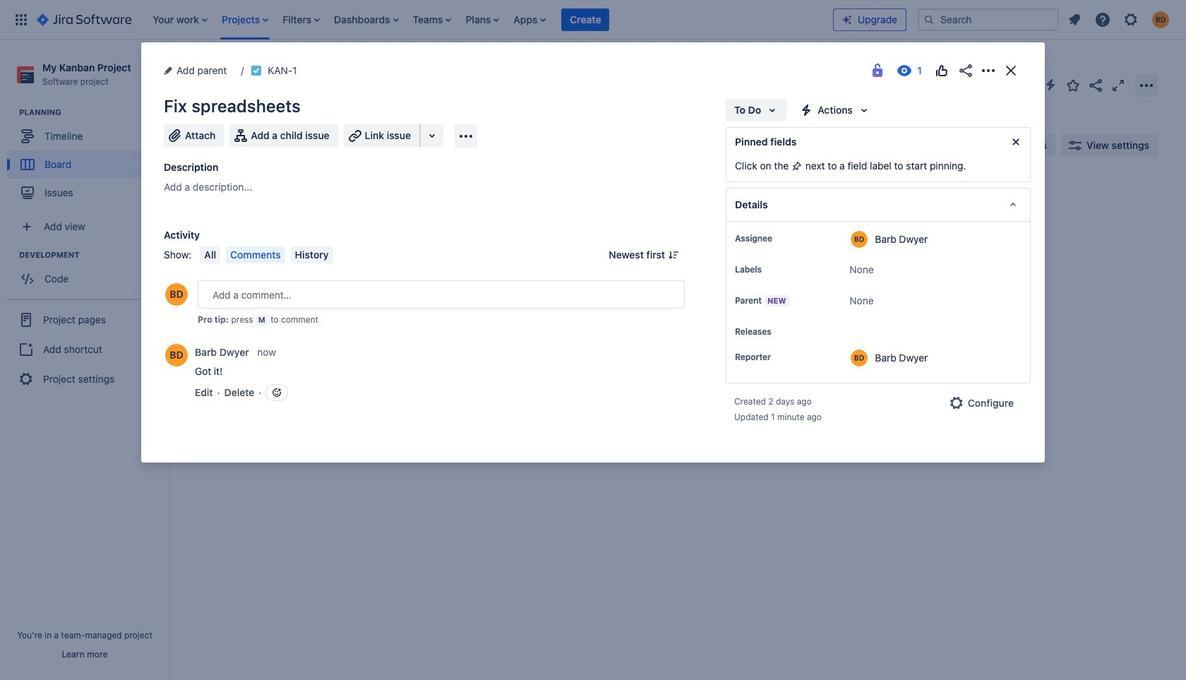 Task type: vqa. For each thing, say whether or not it's contained in the screenshot.
Heading
yes



Task type: locate. For each thing, give the bounding box(es) containing it.
sidebar element
[[0, 40, 170, 680]]

1 vertical spatial group
[[7, 249, 169, 298]]

4 list item from the left
[[330, 0, 403, 39]]

1 heading from the top
[[19, 107, 169, 118]]

5 list item from the left
[[409, 0, 456, 39]]

list item
[[149, 0, 212, 39], [218, 0, 273, 39], [279, 0, 324, 39], [330, 0, 403, 39], [409, 0, 456, 39], [462, 0, 504, 39], [510, 0, 551, 39], [562, 0, 610, 39]]

actions image
[[980, 62, 997, 79]]

Search field
[[918, 8, 1060, 31]]

7 list item from the left
[[510, 0, 551, 39]]

task image
[[251, 65, 262, 76]]

create column image
[[798, 185, 815, 202]]

None search field
[[918, 8, 1060, 31]]

more information about barb dwyer image for reporter pin to top. only you can see pinned fields. image
[[851, 350, 868, 367]]

Add a comment… field
[[198, 280, 685, 309]]

2 more information about barb dwyer image from the top
[[851, 350, 868, 367]]

more information about barb dwyer image
[[851, 231, 868, 248], [851, 350, 868, 367]]

banner
[[0, 0, 1187, 40]]

group
[[7, 107, 169, 211], [7, 249, 169, 298], [6, 299, 164, 399]]

hide message image
[[1008, 134, 1025, 150]]

1 vertical spatial more information about barb dwyer image
[[851, 350, 868, 367]]

1 more information about barb dwyer image from the top
[[851, 231, 868, 248]]

Search this board text field
[[199, 133, 264, 158]]

search image
[[924, 14, 935, 25]]

2 list item from the left
[[218, 0, 273, 39]]

menu bar
[[197, 247, 336, 263]]

0 vertical spatial heading
[[19, 107, 169, 118]]

add app image
[[458, 127, 475, 144]]

1 vertical spatial heading
[[19, 249, 169, 261]]

close image
[[1003, 62, 1020, 79]]

jira software image
[[37, 11, 132, 28], [37, 11, 132, 28]]

link web pages and more image
[[424, 127, 441, 144]]

dialog
[[141, 42, 1045, 463]]

0 horizontal spatial list
[[146, 0, 834, 39]]

list
[[146, 0, 834, 39], [1062, 7, 1178, 32]]

heading
[[19, 107, 169, 118], [19, 249, 169, 261]]

0 vertical spatial group
[[7, 107, 169, 211]]

0 vertical spatial more information about barb dwyer image
[[851, 231, 868, 248]]

6 list item from the left
[[462, 0, 504, 39]]



Task type: describe. For each thing, give the bounding box(es) containing it.
3 list item from the left
[[279, 0, 324, 39]]

assignee pin to top. only you can see pinned fields. image
[[776, 233, 787, 244]]

add people image
[[348, 137, 364, 154]]

2 vertical spatial group
[[6, 299, 164, 399]]

1 list item from the left
[[149, 0, 212, 39]]

details element
[[726, 188, 1031, 222]]

enter full screen image
[[1110, 77, 1127, 94]]

1 horizontal spatial list
[[1062, 7, 1178, 32]]

star kan board image
[[1065, 77, 1082, 94]]

reporter pin to top. only you can see pinned fields. image
[[774, 352, 785, 363]]

8 list item from the left
[[562, 0, 610, 39]]

task image
[[210, 256, 221, 267]]

copy link to issue image
[[294, 64, 306, 76]]

labels pin to top. only you can see pinned fields. image
[[765, 264, 776, 275]]

vote options: no one has voted for this issue yet. image
[[934, 62, 951, 79]]

more information about barb dwyer image for assignee pin to top. only you can see pinned fields. icon
[[851, 231, 868, 248]]

2 heading from the top
[[19, 249, 169, 261]]

primary element
[[8, 0, 834, 39]]



